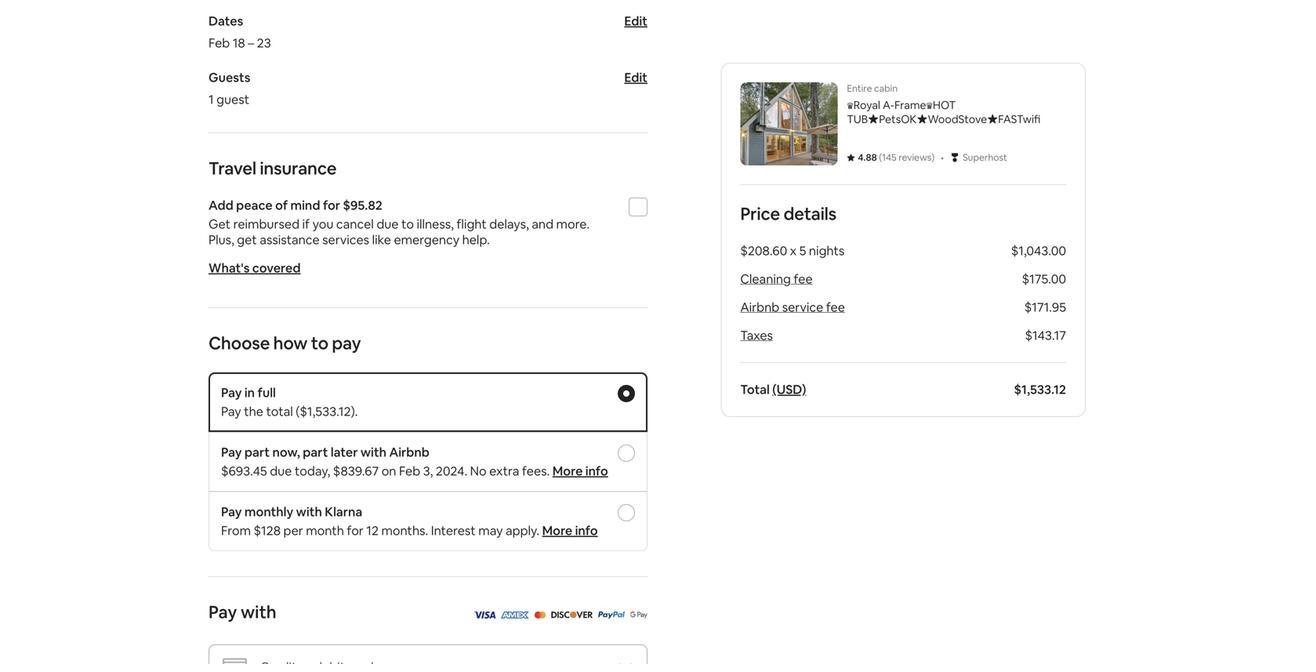 Task type: describe. For each thing, give the bounding box(es) containing it.
extra
[[490, 463, 520, 479]]

the
[[244, 404, 264, 420]]

total
[[741, 382, 770, 398]]

feb inside dates feb 18 – 23
[[209, 35, 230, 51]]

x
[[791, 243, 797, 259]]

paypal image
[[598, 612, 626, 619]]

1 mastercard image from the top
[[535, 606, 546, 622]]

more info button for pay monthly with klarna from $128 per month for 12 months. interest may apply. more info
[[543, 523, 598, 539]]

$1,043.00
[[1012, 243, 1067, 259]]

edit for guests 1 guest
[[625, 69, 648, 86]]

airbnb inside pay part now, part later with airbnb $693.45 due today,  $839.67 on feb 3, 2024. no extra fees. more info
[[389, 444, 430, 460]]

visa card image
[[473, 612, 496, 619]]

$208.60
[[741, 243, 788, 259]]

interest
[[431, 523, 476, 539]]

services
[[323, 232, 370, 248]]

details
[[784, 203, 837, 225]]

cleaning fee
[[741, 271, 813, 287]]

2 mastercard image from the top
[[535, 612, 546, 619]]

pay
[[332, 332, 361, 355]]

get
[[237, 232, 257, 248]]

0 horizontal spatial fee
[[794, 271, 813, 287]]

for inside add peace of mind for $95.82 get reimbursed if you cancel due to illness, flight delays, and more. plus, get assistance services like emergency help.
[[323, 197, 340, 213]]

5
[[800, 243, 807, 259]]

12
[[367, 523, 379, 539]]

145
[[883, 151, 897, 164]]

1 vertical spatial to
[[311, 332, 329, 355]]

0 horizontal spatial with
[[241, 601, 277, 624]]

tub★petsok★woodstove★fastwifi
[[847, 112, 1041, 126]]

pay left the on the left
[[221, 404, 241, 420]]

emergency
[[394, 232, 460, 248]]

dates
[[209, 13, 243, 29]]

may
[[479, 523, 503, 539]]

2024.
[[436, 463, 468, 479]]

due inside add peace of mind for $95.82 get reimbursed if you cancel due to illness, flight delays, and more. plus, get assistance services like emergency help.
[[377, 216, 399, 232]]

add peace of mind for $95.82 get reimbursed if you cancel due to illness, flight delays, and more. plus, get assistance services like emergency help.
[[209, 197, 590, 248]]

apply.
[[506, 523, 540, 539]]

travel insurance
[[209, 157, 337, 180]]

for inside the pay monthly with klarna from $128 per month for 12 months. interest may apply. more info
[[347, 523, 364, 539]]

airbnb service fee
[[741, 299, 846, 315]]

paypal image
[[598, 606, 626, 622]]

(usd)
[[773, 382, 807, 398]]

you
[[313, 216, 334, 232]]

pay part now, part later with airbnb $693.45 due today,  $839.67 on feb 3, 2024. no extra fees. more info
[[221, 444, 608, 479]]

guests 1 guest
[[209, 69, 251, 107]]

cancel
[[336, 216, 374, 232]]

help.
[[463, 232, 490, 248]]

now,
[[273, 444, 300, 460]]

peace
[[236, 197, 273, 213]]

a-
[[883, 98, 895, 112]]

more info button for pay part now, part later with airbnb $693.45 due today,  $839.67 on feb 3, 2024. no extra fees. more info
[[553, 463, 608, 479]]

total
[[266, 404, 293, 420]]

superhost
[[963, 151, 1008, 164]]

4.88
[[858, 151, 878, 164]]

more inside pay part now, part later with airbnb $693.45 due today,  $839.67 on feb 3, 2024. no extra fees. more info
[[553, 463, 583, 479]]

choose how to pay
[[209, 332, 361, 355]]

on
[[382, 463, 397, 479]]

monthly
[[245, 504, 294, 520]]

today,
[[295, 463, 330, 479]]

entire
[[847, 82, 873, 95]]

per
[[284, 523, 303, 539]]

taxes button
[[741, 328, 773, 344]]

$128
[[254, 523, 281, 539]]

get
[[209, 216, 231, 232]]

service
[[783, 299, 824, 315]]

3,
[[423, 463, 433, 479]]

assistance
[[260, 232, 320, 248]]

in
[[245, 385, 255, 401]]

add
[[209, 197, 234, 213]]

pay for monthly
[[221, 504, 242, 520]]

more inside the pay monthly with klarna from $128 per month for 12 months. interest may apply. more info
[[543, 523, 573, 539]]

delays,
[[490, 216, 529, 232]]

info inside the pay monthly with klarna from $128 per month for 12 months. interest may apply. more info
[[575, 523, 598, 539]]

choose
[[209, 332, 270, 355]]

2 american express card image from the top
[[501, 612, 530, 619]]

2 google pay image from the top
[[630, 612, 648, 619]]

more.
[[557, 216, 590, 232]]

month
[[306, 523, 344, 539]]

reimbursed
[[234, 216, 300, 232]]

mind
[[291, 197, 320, 213]]

how
[[273, 332, 308, 355]]

$95.82
[[343, 197, 383, 213]]

$208.60 x 5 nights
[[741, 243, 845, 259]]

edit button for guests 1 guest
[[625, 69, 648, 86]]

info inside pay part now, part later with airbnb $693.45 due today,  $839.67 on feb 3, 2024. no extra fees. more info
[[586, 463, 608, 479]]

$693.45
[[221, 463, 267, 479]]

credit card image
[[222, 655, 248, 664]]

2 discover card image from the top
[[551, 612, 593, 619]]

insurance
[[260, 157, 337, 180]]

cleaning
[[741, 271, 791, 287]]

cabin
[[875, 82, 898, 95]]

2 part from the left
[[303, 444, 328, 460]]

if
[[302, 216, 310, 232]]

pay in full pay the total ($1,533.12).
[[221, 385, 358, 420]]

of
[[275, 197, 288, 213]]

($1,533.12).
[[296, 404, 358, 420]]

fees.
[[522, 463, 550, 479]]



Task type: locate. For each thing, give the bounding box(es) containing it.
more info button right fees.
[[553, 463, 608, 479]]

0 vertical spatial feb
[[209, 35, 230, 51]]

american express card image right visa card image
[[501, 612, 530, 619]]

0 horizontal spatial airbnb
[[389, 444, 430, 460]]

0 horizontal spatial feb
[[209, 35, 230, 51]]

0 vertical spatial more info button
[[553, 463, 608, 479]]

0 vertical spatial due
[[377, 216, 399, 232]]

1 horizontal spatial part
[[303, 444, 328, 460]]

info right apply.
[[575, 523, 598, 539]]

for up you
[[323, 197, 340, 213]]

google pay image
[[630, 606, 648, 622], [630, 612, 648, 619]]

with up per
[[296, 504, 322, 520]]

1 part from the left
[[245, 444, 270, 460]]

more info button
[[553, 463, 608, 479], [543, 523, 598, 539]]

with inside pay part now, part later with airbnb $693.45 due today,  $839.67 on feb 3, 2024. no extra fees. more info
[[361, 444, 387, 460]]

total (usd)
[[741, 382, 807, 398]]

reviews
[[899, 151, 932, 164]]

no
[[470, 463, 487, 479]]

due inside pay part now, part later with airbnb $693.45 due today,  $839.67 on feb 3, 2024. no extra fees. more info
[[270, 463, 292, 479]]

klarna
[[325, 504, 363, 520]]

due down now,
[[270, 463, 292, 479]]

1 horizontal spatial for
[[347, 523, 364, 539]]

4.88 ( 145 reviews )
[[858, 151, 935, 164]]

flight
[[457, 216, 487, 232]]

1 google pay image from the top
[[630, 606, 648, 622]]

part up today,
[[303, 444, 328, 460]]

american express card image
[[501, 606, 530, 622], [501, 612, 530, 619]]

$1,533.12
[[1015, 382, 1067, 398]]

pay up credit card image
[[209, 601, 237, 624]]

18
[[233, 35, 245, 51]]

0 vertical spatial fee
[[794, 271, 813, 287]]

edit
[[625, 13, 648, 29], [625, 69, 648, 86]]

1 edit button from the top
[[625, 13, 648, 29]]

pay for in
[[221, 385, 242, 401]]

mastercard image right visa card icon
[[535, 606, 546, 622]]

1
[[209, 91, 214, 107]]

2 edit from the top
[[625, 69, 648, 86]]

mastercard image right visa card image
[[535, 612, 546, 619]]

1 discover card image from the top
[[551, 606, 593, 622]]

pay up from
[[221, 504, 242, 520]]

and
[[532, 216, 554, 232]]

feb left 3,
[[399, 463, 421, 479]]

2 edit button from the top
[[625, 69, 648, 86]]

part up "$693.45"
[[245, 444, 270, 460]]

1 horizontal spatial with
[[296, 504, 322, 520]]

from
[[221, 523, 251, 539]]

♛royal
[[847, 98, 881, 112]]

pay
[[221, 385, 242, 401], [221, 404, 241, 420], [221, 444, 242, 460], [221, 504, 242, 520], [209, 601, 237, 624]]

0 vertical spatial airbnb
[[741, 299, 780, 315]]

full
[[258, 385, 276, 401]]

0 vertical spatial more
[[553, 463, 583, 479]]

cleaning fee button
[[741, 271, 813, 287]]

0 vertical spatial edit button
[[625, 13, 648, 29]]

1 horizontal spatial feb
[[399, 463, 421, 479]]

1 horizontal spatial fee
[[827, 299, 846, 315]]

1 vertical spatial due
[[270, 463, 292, 479]]

None radio
[[618, 385, 635, 402], [618, 445, 635, 462], [618, 385, 635, 402], [618, 445, 635, 462]]

more info button right apply.
[[543, 523, 598, 539]]

info right fees.
[[586, 463, 608, 479]]

airbnb up taxes button
[[741, 299, 780, 315]]

for left '12'
[[347, 523, 364, 539]]

pay left the in at the left bottom
[[221, 385, 242, 401]]

fee right the "service"
[[827, 299, 846, 315]]

–
[[248, 35, 254, 51]]

discover card image
[[551, 606, 593, 622], [551, 612, 593, 619]]

with up credit card image
[[241, 601, 277, 624]]

more
[[553, 463, 583, 479], [543, 523, 573, 539]]

to left pay
[[311, 332, 329, 355]]

part
[[245, 444, 270, 460], [303, 444, 328, 460]]

None radio
[[618, 504, 635, 522]]

frame♛hot
[[895, 98, 956, 112]]

with up on at the left bottom of the page
[[361, 444, 387, 460]]

2 horizontal spatial with
[[361, 444, 387, 460]]

1 vertical spatial for
[[347, 523, 364, 539]]

info
[[586, 463, 608, 479], [575, 523, 598, 539]]

price
[[741, 203, 781, 225]]

0 horizontal spatial for
[[323, 197, 340, 213]]

0 vertical spatial for
[[323, 197, 340, 213]]

(usd) button
[[773, 382, 807, 398]]

for
[[323, 197, 340, 213], [347, 523, 364, 539]]

23
[[257, 35, 271, 51]]

(
[[880, 151, 883, 164]]

airbnb service fee button
[[741, 299, 846, 315]]

1 horizontal spatial airbnb
[[741, 299, 780, 315]]

feb left 18
[[209, 35, 230, 51]]

visa card image
[[473, 606, 496, 622]]

price details
[[741, 203, 837, 225]]

later
[[331, 444, 358, 460]]

1 vertical spatial edit
[[625, 69, 648, 86]]

0 horizontal spatial part
[[245, 444, 270, 460]]

0 horizontal spatial due
[[270, 463, 292, 479]]

to inside add peace of mind for $95.82 get reimbursed if you cancel due to illness, flight delays, and more. plus, get assistance services like emergency help.
[[402, 216, 414, 232]]

pay inside the pay monthly with klarna from $128 per month for 12 months. interest may apply. more info
[[221, 504, 242, 520]]

1 horizontal spatial to
[[402, 216, 414, 232]]

more right fees.
[[553, 463, 583, 479]]

0 vertical spatial info
[[586, 463, 608, 479]]

more right apply.
[[543, 523, 573, 539]]

pay with
[[209, 601, 277, 624]]

american express card image right visa card icon
[[501, 606, 530, 622]]

with inside the pay monthly with klarna from $128 per month for 12 months. interest may apply. more info
[[296, 504, 322, 520]]

pay for with
[[209, 601, 237, 624]]

1 edit from the top
[[625, 13, 648, 29]]

like
[[372, 232, 391, 248]]

pay monthly with klarna from $128 per month for 12 months. interest may apply. more info
[[221, 504, 598, 539]]

illness,
[[417, 216, 454, 232]]

guest
[[217, 91, 250, 107]]

google pay image right paypal image
[[630, 612, 648, 619]]

$175.00
[[1023, 271, 1067, 287]]

0 vertical spatial with
[[361, 444, 387, 460]]

pay inside pay part now, part later with airbnb $693.45 due today,  $839.67 on feb 3, 2024. no extra fees. more info
[[221, 444, 242, 460]]

1 vertical spatial more
[[543, 523, 573, 539]]

edit button for dates feb 18 – 23
[[625, 13, 648, 29]]

airbnb up 3,
[[389, 444, 430, 460]]

google pay image right paypal icon
[[630, 606, 648, 622]]

1 vertical spatial fee
[[827, 299, 846, 315]]

1 vertical spatial info
[[575, 523, 598, 539]]

guests
[[209, 69, 251, 86]]

0 vertical spatial edit
[[625, 13, 648, 29]]

pay up "$693.45"
[[221, 444, 242, 460]]

feb
[[209, 35, 230, 51], [399, 463, 421, 479]]

mastercard image
[[535, 606, 546, 622], [535, 612, 546, 619]]

to
[[402, 216, 414, 232], [311, 332, 329, 355]]

1 american express card image from the top
[[501, 606, 530, 622]]

1 vertical spatial with
[[296, 504, 322, 520]]

taxes
[[741, 328, 773, 344]]

2 vertical spatial with
[[241, 601, 277, 624]]

1 vertical spatial feb
[[399, 463, 421, 479]]

feb inside pay part now, part later with airbnb $693.45 due today,  $839.67 on feb 3, 2024. no extra fees. more info
[[399, 463, 421, 479]]

with
[[361, 444, 387, 460], [296, 504, 322, 520], [241, 601, 277, 624]]

0 horizontal spatial to
[[311, 332, 329, 355]]

discover card image left paypal icon
[[551, 606, 593, 622]]

edit button
[[625, 13, 648, 29], [625, 69, 648, 86]]

edit for dates feb 18 – 23
[[625, 13, 648, 29]]

discover card image left paypal image
[[551, 612, 593, 619]]

1 vertical spatial edit button
[[625, 69, 648, 86]]

$839.67
[[333, 463, 379, 479]]

what's covered button
[[209, 260, 301, 276]]

•
[[941, 149, 945, 166]]

0 vertical spatial to
[[402, 216, 414, 232]]

1 horizontal spatial due
[[377, 216, 399, 232]]

nights
[[809, 243, 845, 259]]

dates feb 18 – 23
[[209, 13, 271, 51]]

pay for part
[[221, 444, 242, 460]]

$143.17
[[1026, 328, 1067, 344]]

months.
[[382, 523, 428, 539]]

1 vertical spatial airbnb
[[389, 444, 430, 460]]

due down the $95.82
[[377, 216, 399, 232]]

entire cabin ♛royal a-frame♛hot tub★petsok★woodstove★fastwifi
[[847, 82, 1041, 126]]

1 vertical spatial more info button
[[543, 523, 598, 539]]

to left 'illness,'
[[402, 216, 414, 232]]

plus,
[[209, 232, 234, 248]]

fee up the "service"
[[794, 271, 813, 287]]

travel
[[209, 157, 256, 180]]



Task type: vqa. For each thing, say whether or not it's contained in the screenshot.
My favorite song in high school button
no



